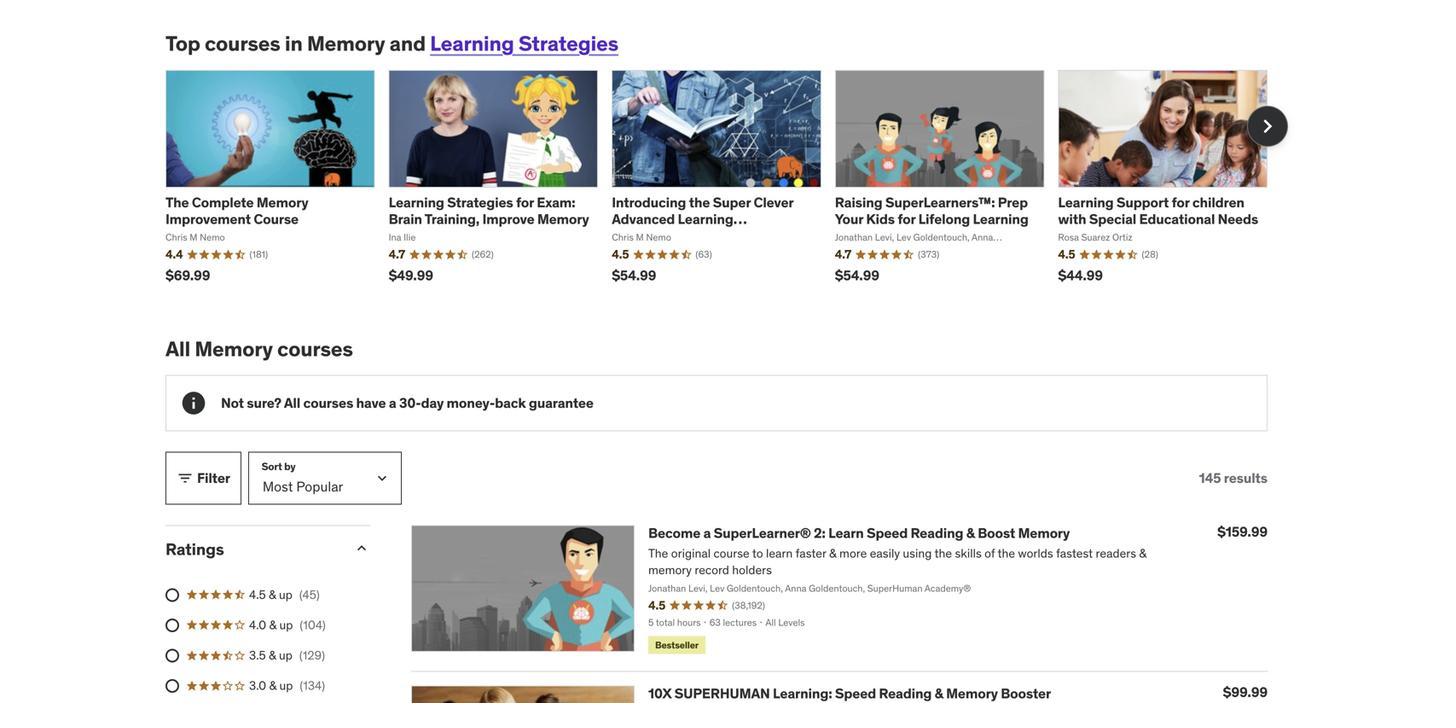 Task type: vqa. For each thing, say whether or not it's contained in the screenshot.


Task type: describe. For each thing, give the bounding box(es) containing it.
top courses in memory and learning strategies
[[166, 31, 619, 57]]

for inside raising superlearners™: prep your kids for lifelong learning
[[898, 210, 916, 228]]

advanced
[[612, 210, 675, 228]]

day
[[421, 394, 444, 412]]

memory inside the complete memory improvement course
[[257, 194, 309, 211]]

results
[[1225, 469, 1268, 487]]

improvement
[[166, 210, 251, 228]]

0 vertical spatial courses
[[205, 31, 281, 57]]

3.0 & up (134)
[[249, 678, 325, 694]]

3.5 & up (129)
[[249, 648, 325, 663]]

& for 3.5 & up (129)
[[269, 648, 276, 663]]

learning inside raising superlearners™: prep your kids for lifelong learning
[[974, 210, 1029, 228]]

introducing
[[612, 194, 687, 211]]

with
[[1059, 210, 1087, 228]]

memory up not
[[195, 336, 273, 362]]

filter button
[[166, 452, 241, 505]]

for for children
[[1172, 194, 1190, 211]]

brain
[[389, 210, 422, 228]]

learning strategies for exam: brain training, improve memory link
[[389, 194, 589, 228]]

become a superlearner® 2: learn speed reading & boost memory
[[649, 525, 1071, 542]]

small image
[[177, 470, 194, 487]]

improve
[[483, 210, 535, 228]]

back
[[495, 394, 526, 412]]

& for 3.0 & up (134)
[[269, 678, 277, 694]]

memory right boost
[[1019, 525, 1071, 542]]

superlearner®
[[714, 525, 811, 542]]

sure?
[[247, 394, 282, 412]]

1 vertical spatial reading
[[880, 685, 932, 703]]

30-
[[399, 394, 421, 412]]

not sure? all courses have a 30-day money-back guarantee
[[221, 394, 594, 412]]

learning strategies link
[[430, 31, 619, 57]]

1 horizontal spatial strategies
[[519, 31, 619, 57]]

10x superhuman learning: speed reading & memory booster
[[649, 685, 1052, 703]]

1 vertical spatial courses
[[277, 336, 353, 362]]

complete
[[192, 194, 254, 211]]

3.5
[[249, 648, 266, 663]]

4.0 & up (104)
[[249, 617, 326, 633]]

memory inside learning strategies for exam: brain training, improve memory
[[538, 210, 589, 228]]

introducing the super clever advanced learning method(scalm)
[[612, 194, 794, 244]]

superlearners™:
[[886, 194, 996, 211]]

learning:
[[773, 685, 833, 703]]

10x
[[649, 685, 672, 703]]

booster
[[1001, 685, 1052, 703]]

strategies inside learning strategies for exam: brain training, improve memory
[[447, 194, 513, 211]]

up for 4.0 & up
[[280, 617, 293, 633]]

the complete memory improvement course
[[166, 194, 309, 228]]

guarantee
[[529, 394, 594, 412]]

(45)
[[299, 587, 320, 602]]

memory right the in
[[307, 31, 385, 57]]

& for 4.0 & up (104)
[[269, 617, 277, 633]]

introducing the super clever advanced learning method(scalm) link
[[612, 194, 794, 244]]

4.5
[[249, 587, 266, 602]]

10x superhuman learning: speed reading & memory booster link
[[649, 685, 1052, 703]]

educational
[[1140, 210, 1216, 228]]

become
[[649, 525, 701, 542]]

and
[[390, 31, 426, 57]]

0 horizontal spatial a
[[389, 394, 396, 412]]

0 vertical spatial all
[[166, 336, 190, 362]]

small image
[[353, 540, 370, 557]]

raising superlearners™: prep your kids for lifelong learning link
[[835, 194, 1029, 228]]

filter
[[197, 469, 230, 487]]

& for 4.5 & up (45)
[[269, 587, 276, 602]]

the
[[166, 194, 189, 211]]

4.0
[[249, 617, 266, 633]]

exam:
[[537, 194, 576, 211]]

superhuman
[[675, 685, 770, 703]]

(134)
[[300, 678, 325, 694]]

top
[[166, 31, 200, 57]]



Task type: locate. For each thing, give the bounding box(es) containing it.
memory right "improve"
[[538, 210, 589, 228]]

1 horizontal spatial a
[[704, 525, 711, 542]]

courses left 'have'
[[303, 394, 353, 412]]

up left (134) on the bottom of the page
[[280, 678, 293, 694]]

children
[[1193, 194, 1245, 211]]

2 up from the top
[[280, 617, 293, 633]]

learn
[[829, 525, 864, 542]]

courses
[[205, 31, 281, 57], [277, 336, 353, 362], [303, 394, 353, 412]]

4 up from the top
[[280, 678, 293, 694]]

3 up from the top
[[279, 648, 293, 663]]

all
[[166, 336, 190, 362], [284, 394, 301, 412]]

learning inside learning support for children with special educational needs
[[1059, 194, 1114, 211]]

raising
[[835, 194, 883, 211]]

1 vertical spatial strategies
[[447, 194, 513, 211]]

1 horizontal spatial all
[[284, 394, 301, 412]]

learning support for children with special educational needs
[[1059, 194, 1259, 228]]

up for 4.5 & up
[[279, 587, 293, 602]]

speed right learning:
[[836, 685, 877, 703]]

1 vertical spatial speed
[[836, 685, 877, 703]]

ratings
[[166, 539, 224, 560]]

have
[[356, 394, 386, 412]]

for right kids
[[898, 210, 916, 228]]

(104)
[[300, 617, 326, 633]]

for left children
[[1172, 194, 1190, 211]]

2:
[[814, 525, 826, 542]]

learning strategies for exam: brain training, improve memory
[[389, 194, 589, 228]]

3.0
[[249, 678, 266, 694]]

2 vertical spatial courses
[[303, 394, 353, 412]]

learning
[[430, 31, 514, 57], [389, 194, 444, 211], [1059, 194, 1114, 211], [678, 210, 734, 228], [974, 210, 1029, 228]]

$159.99
[[1218, 523, 1268, 541]]

needs
[[1219, 210, 1259, 228]]

145
[[1200, 469, 1222, 487]]

the complete memory improvement course link
[[166, 194, 309, 228]]

super
[[713, 194, 751, 211]]

for inside learning strategies for exam: brain training, improve memory
[[516, 194, 534, 211]]

your
[[835, 210, 864, 228]]

carousel element
[[166, 70, 1289, 296]]

strategies
[[519, 31, 619, 57], [447, 194, 513, 211]]

up left (45)
[[279, 587, 293, 602]]

speed right learn
[[867, 525, 908, 542]]

courses up "sure?"
[[277, 336, 353, 362]]

reading
[[911, 525, 964, 542], [880, 685, 932, 703]]

a right become
[[704, 525, 711, 542]]

lifelong
[[919, 210, 971, 228]]

training,
[[425, 210, 480, 228]]

up for 3.0 & up
[[280, 678, 293, 694]]

0 vertical spatial strategies
[[519, 31, 619, 57]]

up for 3.5 & up
[[279, 648, 293, 663]]

special
[[1090, 210, 1137, 228]]

1 vertical spatial all
[[284, 394, 301, 412]]

0 vertical spatial a
[[389, 394, 396, 412]]

for left the exam:
[[516, 194, 534, 211]]

in
[[285, 31, 303, 57]]

money-
[[447, 394, 495, 412]]

courses left the in
[[205, 31, 281, 57]]

a
[[389, 394, 396, 412], [704, 525, 711, 542]]

kids
[[867, 210, 895, 228]]

learning inside the introducing the super clever advanced learning method(scalm)
[[678, 210, 734, 228]]

up left (104) at the bottom left of the page
[[280, 617, 293, 633]]

0 vertical spatial reading
[[911, 525, 964, 542]]

memory
[[307, 31, 385, 57], [257, 194, 309, 211], [538, 210, 589, 228], [195, 336, 273, 362], [1019, 525, 1071, 542], [947, 685, 999, 703]]

speed
[[867, 525, 908, 542], [836, 685, 877, 703]]

all memory courses
[[166, 336, 353, 362]]

memory right complete
[[257, 194, 309, 211]]

1 up from the top
[[279, 587, 293, 602]]

up
[[279, 587, 293, 602], [280, 617, 293, 633], [279, 648, 293, 663], [280, 678, 293, 694]]

$99.99
[[1224, 684, 1268, 701]]

not
[[221, 394, 244, 412]]

145 results status
[[1200, 469, 1268, 487]]

memory left booster
[[947, 685, 999, 703]]

the
[[689, 194, 710, 211]]

raising superlearners™: prep your kids for lifelong learning
[[835, 194, 1029, 228]]

0 horizontal spatial strategies
[[447, 194, 513, 211]]

0 horizontal spatial for
[[516, 194, 534, 211]]

learning inside learning strategies for exam: brain training, improve memory
[[389, 194, 444, 211]]

2 horizontal spatial for
[[1172, 194, 1190, 211]]

learning support for children with special educational needs link
[[1059, 194, 1259, 228]]

4.5 & up (45)
[[249, 587, 320, 602]]

prep
[[998, 194, 1029, 211]]

0 vertical spatial speed
[[867, 525, 908, 542]]

become a superlearner® 2: learn speed reading & boost memory link
[[649, 525, 1071, 542]]

1 horizontal spatial for
[[898, 210, 916, 228]]

up left (129)
[[279, 648, 293, 663]]

&
[[967, 525, 975, 542], [269, 587, 276, 602], [269, 617, 277, 633], [269, 648, 276, 663], [269, 678, 277, 694], [935, 685, 944, 703]]

course
[[254, 210, 299, 228]]

for for exam:
[[516, 194, 534, 211]]

support
[[1117, 194, 1170, 211]]

method(scalm)
[[612, 227, 716, 244]]

0 horizontal spatial all
[[166, 336, 190, 362]]

a left 30-
[[389, 394, 396, 412]]

1 vertical spatial a
[[704, 525, 711, 542]]

145 results
[[1200, 469, 1268, 487]]

for inside learning support for children with special educational needs
[[1172, 194, 1190, 211]]

(129)
[[299, 648, 325, 663]]

ratings button
[[166, 539, 340, 560]]

next image
[[1255, 113, 1282, 140]]

for
[[516, 194, 534, 211], [1172, 194, 1190, 211], [898, 210, 916, 228]]

boost
[[978, 525, 1016, 542]]

clever
[[754, 194, 794, 211]]



